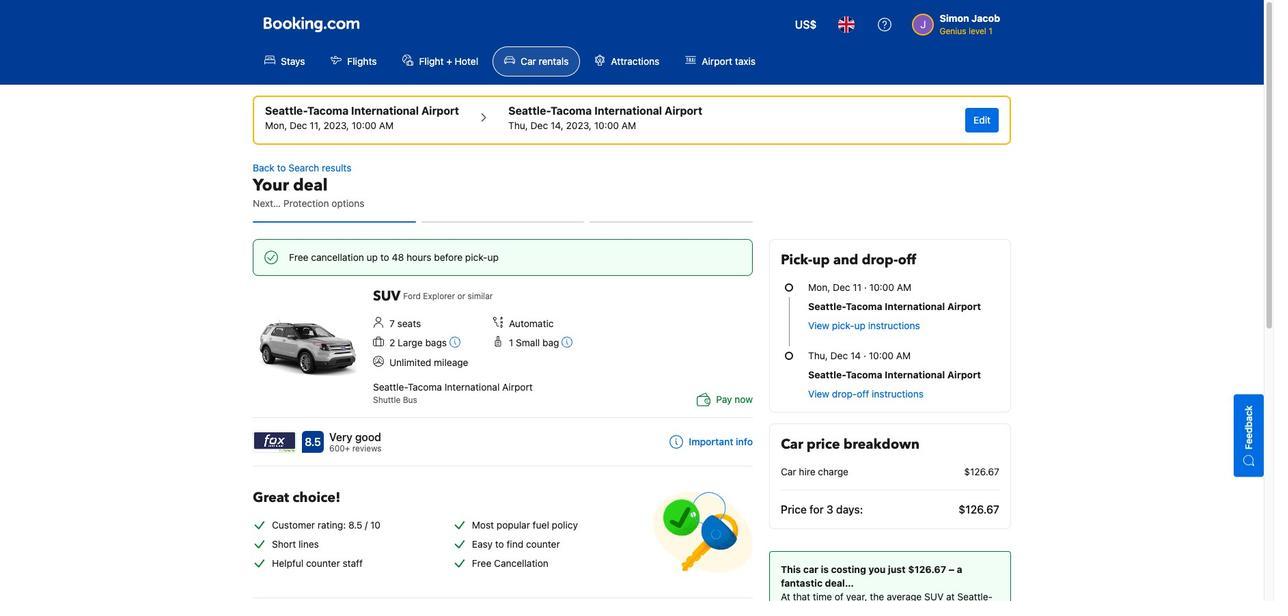 Task type: describe. For each thing, give the bounding box(es) containing it.
pick-up and drop-off
[[781, 251, 917, 269]]

am right the 11
[[897, 282, 912, 293]]

drop- inside view drop-off instructions button
[[832, 388, 857, 400]]

taxis
[[735, 55, 756, 67]]

product card group
[[253, 284, 770, 455]]

–
[[949, 564, 955, 575]]

car for car price breakdown
[[781, 435, 804, 454]]

tooltip arial label image for 1 small bag
[[562, 337, 573, 348]]

view for view pick-up instructions
[[809, 320, 830, 331]]

bag
[[543, 337, 559, 349]]

car
[[804, 564, 819, 575]]

1 inside simon jacob genius level 1
[[989, 26, 993, 36]]

pick-up date element
[[265, 119, 459, 133]]

11
[[853, 282, 862, 293]]

international up view pick-up instructions
[[885, 301, 945, 312]]

important info button
[[670, 436, 753, 449]]

dec left the 11
[[833, 282, 851, 293]]

view drop-off instructions
[[809, 388, 924, 400]]

small
[[516, 337, 540, 349]]

great
[[253, 489, 289, 507]]

international up view drop-off instructions
[[885, 369, 945, 381]]

bus
[[403, 395, 418, 406]]

am right the 14
[[897, 350, 911, 362]]

car rentals link
[[493, 46, 581, 77]]

most popular fuel policy
[[472, 520, 578, 531]]

1 small bag
[[509, 337, 559, 349]]

seattle-tacoma international airport thu, dec 14, 2023, 10:00 am
[[509, 105, 703, 131]]

before
[[434, 252, 463, 263]]

or
[[458, 291, 465, 301]]

view for view drop-off instructions
[[809, 388, 830, 400]]

flight
[[419, 55, 444, 67]]

$126.67 for price for 3 days:
[[959, 504, 1000, 516]]

and
[[834, 251, 859, 269]]

helpful
[[272, 558, 304, 570]]

stays link
[[253, 46, 317, 77]]

7 seats
[[390, 318, 421, 329]]

1 vertical spatial 8.5
[[349, 520, 362, 531]]

instructions for view pick-up instructions
[[869, 320, 920, 331]]

up up the similar
[[488, 252, 499, 263]]

8.5 inside product card group
[[305, 436, 321, 449]]

back to search results link
[[253, 161, 753, 175]]

fuel
[[533, 520, 549, 531]]

automatic
[[509, 318, 554, 329]]

airport inside seattle-tacoma international airport mon, dec 11, 2023, 10:00 am
[[422, 105, 459, 117]]

free for free cancellation up to 48 hours before pick-up
[[289, 252, 309, 263]]

0 vertical spatial counter
[[526, 539, 560, 550]]

hotel
[[455, 55, 478, 67]]

tacoma up view pick-up instructions
[[846, 301, 883, 312]]

view pick-up instructions button
[[809, 319, 920, 333]]

shuttle
[[373, 395, 401, 406]]

· for 11
[[864, 282, 867, 293]]

very good 600+ reviews
[[329, 431, 382, 454]]

for
[[810, 504, 824, 516]]

back
[[253, 162, 275, 174]]

seattle- for thu, dec 14, 2023, 10:00 am
[[509, 105, 551, 117]]

am inside the seattle-tacoma international airport thu, dec 14, 2023, 10:00 am
[[622, 120, 636, 131]]

short
[[272, 539, 296, 550]]

level
[[969, 26, 987, 36]]

edit button
[[966, 108, 999, 133]]

attractions link
[[583, 46, 671, 77]]

unlimited
[[390, 357, 432, 369]]

10
[[370, 520, 381, 531]]

car price breakdown
[[781, 435, 920, 454]]

free for free cancellation
[[472, 558, 492, 570]]

tooltip arial label image
[[562, 337, 573, 348]]

600+
[[329, 444, 350, 454]]

large
[[398, 337, 423, 349]]

car rentals
[[521, 55, 569, 67]]

is
[[821, 564, 829, 575]]

flights link
[[319, 46, 389, 77]]

international for shuttle bus
[[445, 382, 500, 393]]

up left 48 on the left
[[367, 252, 378, 263]]

short lines
[[272, 539, 319, 550]]

am inside seattle-tacoma international airport mon, dec 11, 2023, 10:00 am
[[379, 120, 394, 131]]

edit
[[974, 114, 991, 126]]

0 vertical spatial off
[[898, 251, 917, 269]]

just
[[888, 564, 906, 575]]

seattle- for mon, dec 11, 2023, 10:00 am
[[265, 105, 307, 117]]

suv ford explorer or similar
[[373, 287, 493, 306]]

next page is protection options note
[[253, 197, 753, 211]]

great choice!
[[253, 489, 341, 507]]

/
[[365, 520, 368, 531]]

free cancellation
[[472, 558, 549, 570]]

similar
[[468, 291, 493, 301]]

bags
[[425, 337, 447, 349]]

hours
[[407, 252, 432, 263]]

protection
[[284, 198, 329, 209]]

back to search results your deal next… protection options
[[253, 162, 365, 209]]

pay now
[[717, 394, 753, 406]]

customer
[[272, 520, 315, 531]]

10:00 inside seattle-tacoma international airport mon, dec 11, 2023, 10:00 am
[[352, 120, 377, 131]]

car for car rentals
[[521, 55, 536, 67]]

deal
[[293, 174, 328, 197]]

ford
[[403, 291, 421, 301]]

2
[[390, 337, 395, 349]]

mon, inside seattle-tacoma international airport mon, dec 11, 2023, 10:00 am
[[265, 120, 287, 131]]

jacob
[[972, 12, 1001, 24]]

seattle- for shuttle bus
[[373, 382, 408, 393]]

10:00 right the 14
[[869, 350, 894, 362]]

seattle- down thu, dec 14 · 10:00 am
[[809, 369, 846, 381]]

airport inside seattle-tacoma international airport shuttle bus
[[502, 382, 533, 393]]

easy
[[472, 539, 493, 550]]

important
[[689, 436, 734, 448]]

costing
[[832, 564, 867, 575]]

$126.67 inside this car is costing you just $126.67 – a fantastic deal…
[[909, 564, 947, 575]]

pick- inside 'button'
[[832, 320, 855, 331]]

feedback
[[1243, 406, 1255, 450]]

simon jacob genius level 1
[[940, 12, 1001, 36]]



Task type: locate. For each thing, give the bounding box(es) containing it.
tacoma inside seattle-tacoma international airport mon, dec 11, 2023, 10:00 am
[[307, 105, 349, 117]]

0 horizontal spatial thu,
[[509, 120, 528, 131]]

results
[[322, 162, 352, 174]]

10:00
[[352, 120, 377, 131], [594, 120, 619, 131], [870, 282, 895, 293], [869, 350, 894, 362]]

charge
[[818, 466, 849, 478]]

11,
[[310, 120, 321, 131]]

counter
[[526, 539, 560, 550], [306, 558, 340, 570]]

popular
[[497, 520, 530, 531]]

drop-off location element
[[509, 103, 703, 119]]

view inside 'button'
[[809, 320, 830, 331]]

international inside the seattle-tacoma international airport thu, dec 14, 2023, 10:00 am
[[595, 105, 662, 117]]

mileage
[[434, 357, 469, 369]]

airport
[[702, 55, 733, 67], [422, 105, 459, 117], [665, 105, 703, 117], [948, 301, 981, 312], [948, 369, 981, 381], [502, 382, 533, 393]]

next…
[[253, 198, 281, 209]]

0 vertical spatial instructions
[[869, 320, 920, 331]]

tacoma up view drop-off instructions
[[846, 369, 883, 381]]

1 horizontal spatial mon,
[[809, 282, 831, 293]]

up
[[813, 251, 830, 269], [367, 252, 378, 263], [488, 252, 499, 263], [855, 320, 866, 331]]

off up mon, dec 11 · 10:00 am at the top of the page
[[898, 251, 917, 269]]

off
[[898, 251, 917, 269], [857, 388, 870, 400]]

1 vertical spatial off
[[857, 388, 870, 400]]

car inside 'link'
[[521, 55, 536, 67]]

1 horizontal spatial counter
[[526, 539, 560, 550]]

2023,
[[324, 120, 349, 131], [566, 120, 592, 131]]

off inside button
[[857, 388, 870, 400]]

0 horizontal spatial to
[[277, 162, 286, 174]]

choice!
[[293, 489, 341, 507]]

1 vertical spatial thu,
[[809, 350, 828, 362]]

1 horizontal spatial 2023,
[[566, 120, 592, 131]]

drop- up mon, dec 11 · 10:00 am at the top of the page
[[862, 251, 898, 269]]

1 right level
[[989, 26, 993, 36]]

policy
[[552, 520, 578, 531]]

1 vertical spatial 1
[[509, 337, 514, 349]]

view up thu, dec 14 · 10:00 am
[[809, 320, 830, 331]]

1 vertical spatial to
[[381, 252, 389, 263]]

international inside seattle-tacoma international airport mon, dec 11, 2023, 10:00 am
[[351, 105, 419, 117]]

staff
[[343, 558, 363, 570]]

0 vertical spatial car
[[521, 55, 536, 67]]

1 vertical spatial drop-
[[832, 388, 857, 400]]

to left 48 on the left
[[381, 252, 389, 263]]

easy to find counter
[[472, 539, 560, 550]]

1 vertical spatial car
[[781, 435, 804, 454]]

flight + hotel link
[[391, 46, 490, 77]]

1
[[989, 26, 993, 36], [509, 337, 514, 349]]

seattle- down car rentals 'link'
[[509, 105, 551, 117]]

free
[[289, 252, 309, 263], [472, 558, 492, 570]]

reviews
[[352, 444, 382, 454]]

1 vertical spatial view
[[809, 388, 830, 400]]

skip to main content element
[[0, 0, 1264, 85]]

seattle-tacoma international airport group
[[265, 103, 459, 133], [509, 103, 703, 133]]

0 horizontal spatial pick-
[[465, 252, 488, 263]]

stays
[[281, 55, 305, 67]]

1 horizontal spatial drop-
[[862, 251, 898, 269]]

simon
[[940, 12, 970, 24]]

1 vertical spatial mon,
[[809, 282, 831, 293]]

international up drop-off date element
[[595, 105, 662, 117]]

1 horizontal spatial free
[[472, 558, 492, 570]]

search
[[289, 162, 319, 174]]

cancellation
[[311, 252, 364, 263]]

2023, right 14, on the left top of the page
[[566, 120, 592, 131]]

pay
[[717, 394, 732, 406]]

10:00 inside the seattle-tacoma international airport thu, dec 14, 2023, 10:00 am
[[594, 120, 619, 131]]

cancellation
[[494, 558, 549, 570]]

to for easy to find counter
[[495, 539, 504, 550]]

drop-
[[862, 251, 898, 269], [832, 388, 857, 400]]

2 vertical spatial to
[[495, 539, 504, 550]]

unlimited mileage
[[390, 357, 469, 369]]

8.5 element
[[302, 431, 324, 453]]

car for car hire charge
[[781, 466, 797, 478]]

1 2023, from the left
[[324, 120, 349, 131]]

to left the find
[[495, 539, 504, 550]]

flights
[[348, 55, 377, 67]]

2023, inside seattle-tacoma international airport mon, dec 11, 2023, 10:00 am
[[324, 120, 349, 131]]

0 vertical spatial mon,
[[265, 120, 287, 131]]

2023, inside the seattle-tacoma international airport thu, dec 14, 2023, 10:00 am
[[566, 120, 592, 131]]

48
[[392, 252, 404, 263]]

1 seattle-tacoma international airport from the top
[[809, 301, 981, 312]]

international down mileage in the left of the page
[[445, 382, 500, 393]]

· right the 14
[[864, 350, 867, 362]]

fantastic
[[781, 578, 823, 589]]

am
[[379, 120, 394, 131], [622, 120, 636, 131], [897, 282, 912, 293], [897, 350, 911, 362]]

1 left small
[[509, 337, 514, 349]]

dec inside the seattle-tacoma international airport thu, dec 14, 2023, 10:00 am
[[531, 120, 548, 131]]

2023, for seattle-tacoma international airport thu, dec 14, 2023, 10:00 am
[[566, 120, 592, 131]]

international up pick-up date "element"
[[351, 105, 419, 117]]

tacoma up 11,
[[307, 105, 349, 117]]

0 vertical spatial 8.5
[[305, 436, 321, 449]]

$126.67 for car hire charge
[[965, 466, 1000, 478]]

helpful counter staff
[[272, 558, 363, 570]]

tacoma for thu, dec 14, 2023, 10:00 am
[[551, 105, 592, 117]]

options
[[332, 198, 365, 209]]

2 vertical spatial car
[[781, 466, 797, 478]]

0 vertical spatial 1
[[989, 26, 993, 36]]

0 horizontal spatial 1
[[509, 337, 514, 349]]

7
[[390, 318, 395, 329]]

8.5 left '600+'
[[305, 436, 321, 449]]

1 horizontal spatial 8.5
[[349, 520, 362, 531]]

8.5 left /
[[349, 520, 362, 531]]

view pick-up instructions
[[809, 320, 920, 331]]

2 horizontal spatial to
[[495, 539, 504, 550]]

car up hire
[[781, 435, 804, 454]]

seattle- down mon, dec 11 · 10:00 am at the top of the page
[[809, 301, 846, 312]]

2 2023, from the left
[[566, 120, 592, 131]]

very
[[329, 431, 353, 444]]

view inside button
[[809, 388, 830, 400]]

customer rating 8.5 very good element
[[329, 429, 382, 446]]

dec left 11,
[[290, 120, 307, 131]]

thu,
[[509, 120, 528, 131], [809, 350, 828, 362]]

find
[[507, 539, 524, 550]]

counter down lines
[[306, 558, 340, 570]]

mon, down pick-
[[809, 282, 831, 293]]

seattle-tacoma international airport for mon, dec 11 · 10:00 am
[[809, 301, 981, 312]]

seattle-tacoma international airport up view drop-off instructions
[[809, 369, 981, 381]]

2 view from the top
[[809, 388, 830, 400]]

days:
[[836, 504, 864, 516]]

0 horizontal spatial drop-
[[832, 388, 857, 400]]

free left cancellation
[[289, 252, 309, 263]]

0 vertical spatial $126.67
[[965, 466, 1000, 478]]

seattle- down "stays" "link"
[[265, 105, 307, 117]]

seattle-tacoma international airport mon, dec 11, 2023, 10:00 am
[[265, 105, 459, 131]]

us$
[[795, 18, 817, 31]]

drop- down the 14
[[832, 388, 857, 400]]

seattle- inside seattle-tacoma international airport mon, dec 11, 2023, 10:00 am
[[265, 105, 307, 117]]

1 seattle-tacoma international airport group from the left
[[265, 103, 459, 133]]

0 horizontal spatial mon,
[[265, 120, 287, 131]]

0 horizontal spatial counter
[[306, 558, 340, 570]]

1 horizontal spatial 1
[[989, 26, 993, 36]]

pick- right before
[[465, 252, 488, 263]]

1 horizontal spatial thu,
[[809, 350, 828, 362]]

rentals
[[539, 55, 569, 67]]

seattle-tacoma international airport group up results
[[265, 103, 459, 133]]

car hire charge
[[781, 466, 849, 478]]

0 horizontal spatial 8.5
[[305, 436, 321, 449]]

view up price
[[809, 388, 830, 400]]

this
[[781, 564, 801, 575]]

off down thu, dec 14 · 10:00 am
[[857, 388, 870, 400]]

to for back to search results your deal next… protection options
[[277, 162, 286, 174]]

seattle- inside seattle-tacoma international airport shuttle bus
[[373, 382, 408, 393]]

hire
[[799, 466, 816, 478]]

2 large bags
[[390, 337, 447, 349]]

seattle-tacoma international airport for thu, dec 14 · 10:00 am
[[809, 369, 981, 381]]

1 vertical spatial counter
[[306, 558, 340, 570]]

1 vertical spatial $126.67
[[959, 504, 1000, 516]]

explorer
[[423, 291, 455, 301]]

1 view from the top
[[809, 320, 830, 331]]

free down the easy
[[472, 558, 492, 570]]

supplied by fox image
[[254, 432, 296, 453]]

$126.67
[[965, 466, 1000, 478], [959, 504, 1000, 516], [909, 564, 947, 575]]

feedback button
[[1234, 395, 1264, 477]]

dec inside seattle-tacoma international airport mon, dec 11, 2023, 10:00 am
[[290, 120, 307, 131]]

1 vertical spatial pick-
[[832, 320, 855, 331]]

to right back
[[277, 162, 286, 174]]

instructions inside button
[[872, 388, 924, 400]]

tacoma inside seattle-tacoma international airport shuttle bus
[[408, 382, 442, 393]]

seattle-tacoma international airport group down attractions link
[[509, 103, 703, 133]]

2 vertical spatial $126.67
[[909, 564, 947, 575]]

pick-
[[781, 251, 813, 269]]

mon,
[[265, 120, 287, 131], [809, 282, 831, 293]]

2023, for seattle-tacoma international airport mon, dec 11, 2023, 10:00 am
[[324, 120, 349, 131]]

customer rating: 8.5 / 10
[[272, 520, 381, 531]]

flight + hotel
[[419, 55, 478, 67]]

rating:
[[318, 520, 346, 531]]

0 vertical spatial seattle-tacoma international airport
[[809, 301, 981, 312]]

0 vertical spatial pick-
[[465, 252, 488, 263]]

1 vertical spatial ·
[[864, 350, 867, 362]]

international for thu, dec 14, 2023, 10:00 am
[[595, 105, 662, 117]]

you
[[869, 564, 886, 575]]

1 vertical spatial free
[[472, 558, 492, 570]]

price for 3 days:
[[781, 504, 864, 516]]

tacoma for mon, dec 11, 2023, 10:00 am
[[307, 105, 349, 117]]

1 vertical spatial instructions
[[872, 388, 924, 400]]

drop-off date element
[[509, 119, 703, 133]]

0 vertical spatial view
[[809, 320, 830, 331]]

2 seattle-tacoma international airport group from the left
[[509, 103, 703, 133]]

· for 14
[[864, 350, 867, 362]]

0 horizontal spatial 2023,
[[324, 120, 349, 131]]

1 vertical spatial seattle-tacoma international airport
[[809, 369, 981, 381]]

tacoma up 14, on the left top of the page
[[551, 105, 592, 117]]

tacoma inside the seattle-tacoma international airport thu, dec 14, 2023, 10:00 am
[[551, 105, 592, 117]]

a
[[957, 564, 963, 575]]

· right the 11
[[864, 282, 867, 293]]

tacoma for shuttle bus
[[408, 382, 442, 393]]

counter down "fuel"
[[526, 539, 560, 550]]

1 horizontal spatial seattle-tacoma international airport group
[[509, 103, 703, 133]]

0 horizontal spatial seattle-tacoma international airport group
[[265, 103, 459, 133]]

car left rentals
[[521, 55, 536, 67]]

instructions up the breakdown
[[872, 388, 924, 400]]

0 vertical spatial thu,
[[509, 120, 528, 131]]

1 horizontal spatial off
[[898, 251, 917, 269]]

view
[[809, 320, 830, 331], [809, 388, 830, 400]]

0 vertical spatial to
[[277, 162, 286, 174]]

0 horizontal spatial off
[[857, 388, 870, 400]]

price
[[807, 435, 841, 454]]

am down pick-up location element
[[379, 120, 394, 131]]

airport inside airport taxis link
[[702, 55, 733, 67]]

up inside 'button'
[[855, 320, 866, 331]]

mon, left 11,
[[265, 120, 287, 131]]

tacoma up bus
[[408, 382, 442, 393]]

suv
[[373, 287, 401, 306]]

pick-up location element
[[265, 103, 459, 119]]

seattle-tacoma international airport up view pick-up instructions
[[809, 301, 981, 312]]

international for mon, dec 11, 2023, 10:00 am
[[351, 105, 419, 117]]

2 seattle-tacoma international airport from the top
[[809, 369, 981, 381]]

dec left 14, on the left top of the page
[[531, 120, 548, 131]]

important info
[[689, 436, 753, 448]]

now
[[735, 394, 753, 406]]

dec left the 14
[[831, 350, 848, 362]]

0 vertical spatial ·
[[864, 282, 867, 293]]

airport taxis
[[702, 55, 756, 67]]

pick-
[[465, 252, 488, 263], [832, 320, 855, 331]]

tooltip arial label image
[[450, 337, 461, 348], [450, 337, 461, 348], [562, 337, 573, 348]]

·
[[864, 282, 867, 293], [864, 350, 867, 362]]

car left hire
[[781, 466, 797, 478]]

instructions for view drop-off instructions
[[872, 388, 924, 400]]

instructions inside 'button'
[[869, 320, 920, 331]]

10:00 down pick-up location element
[[352, 120, 377, 131]]

seattle-
[[265, 105, 307, 117], [509, 105, 551, 117], [809, 301, 846, 312], [809, 369, 846, 381], [373, 382, 408, 393]]

seattle- inside the seattle-tacoma international airport thu, dec 14, 2023, 10:00 am
[[509, 105, 551, 117]]

1 horizontal spatial pick-
[[832, 320, 855, 331]]

most
[[472, 520, 494, 531]]

1 inside product card group
[[509, 337, 514, 349]]

10:00 down "drop-off location" element
[[594, 120, 619, 131]]

genius
[[940, 26, 967, 36]]

up left 'and'
[[813, 251, 830, 269]]

airport inside the seattle-tacoma international airport thu, dec 14, 2023, 10:00 am
[[665, 105, 703, 117]]

0 vertical spatial drop-
[[862, 251, 898, 269]]

1 horizontal spatial to
[[381, 252, 389, 263]]

seattle- up the shuttle
[[373, 382, 408, 393]]

0 vertical spatial free
[[289, 252, 309, 263]]

14,
[[551, 120, 564, 131]]

0 horizontal spatial free
[[289, 252, 309, 263]]

am down "drop-off location" element
[[622, 120, 636, 131]]

instructions up thu, dec 14 · 10:00 am
[[869, 320, 920, 331]]

this car is costing you just $126.67 – a fantastic deal…
[[781, 564, 963, 589]]

2023, right 11,
[[324, 120, 349, 131]]

good
[[355, 431, 381, 444]]

3
[[827, 504, 834, 516]]

up up thu, dec 14 · 10:00 am
[[855, 320, 866, 331]]

thu, left 14, on the left top of the page
[[509, 120, 528, 131]]

pick- up the 14
[[832, 320, 855, 331]]

to inside back to search results your deal next… protection options
[[277, 162, 286, 174]]

10:00 right the 11
[[870, 282, 895, 293]]

international inside seattle-tacoma international airport shuttle bus
[[445, 382, 500, 393]]

info
[[736, 436, 753, 448]]

thu, inside the seattle-tacoma international airport thu, dec 14, 2023, 10:00 am
[[509, 120, 528, 131]]

tooltip arial label image for 2 large bags
[[450, 337, 461, 348]]

thu, left the 14
[[809, 350, 828, 362]]



Task type: vqa. For each thing, say whether or not it's contained in the screenshot.
leftmost counter
yes



